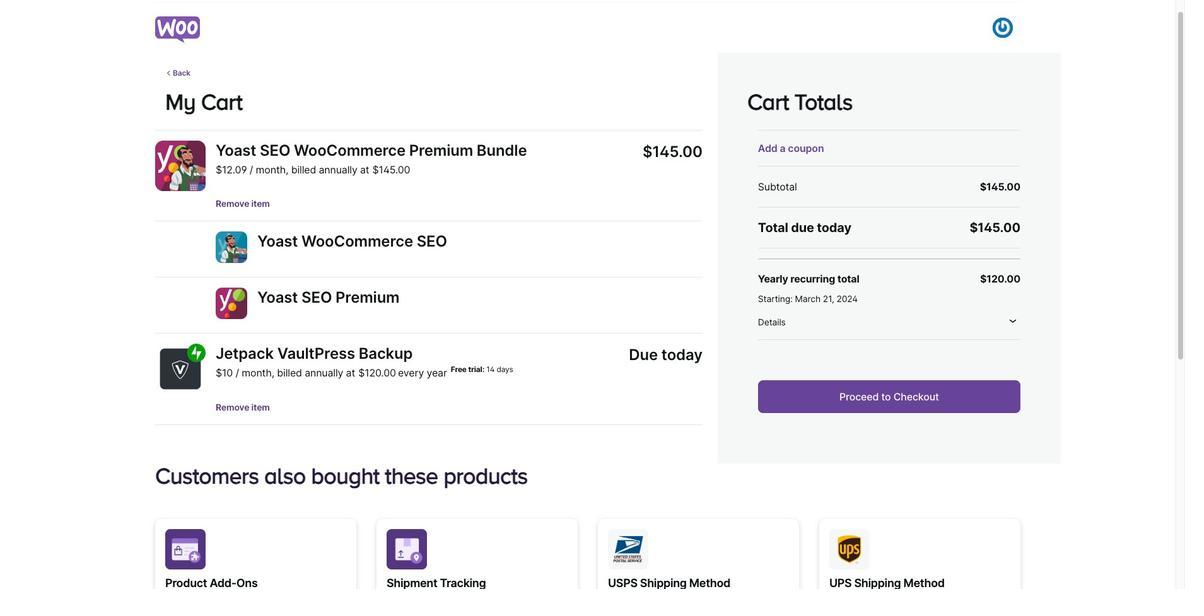 Task type: describe. For each thing, give the bounding box(es) containing it.
trial
[[468, 365, 482, 374]]

due
[[791, 220, 814, 235]]

to
[[881, 390, 891, 403]]

yoast for yoast seo woocommerce premium bundle $12.09 / month, billed annually at $145.00
[[216, 141, 256, 159]]

starting: march 21, 2024
[[758, 293, 858, 304]]

march
[[795, 293, 821, 304]]

jetpack
[[216, 345, 274, 363]]

1 cart from the left
[[201, 89, 243, 114]]

days
[[497, 365, 513, 374]]

coupon
[[788, 142, 824, 154]]

total due today
[[758, 220, 851, 235]]

annually inside jetpack vaultpress backup $10 / month, billed annually at $120.00 every year free trial : 14 days
[[305, 367, 343, 379]]

yoast seo premium image
[[216, 288, 247, 319]]

yoast seo woocommerce premium bundle link
[[216, 140, 527, 161]]

jetpack vaultpress backup link
[[216, 344, 413, 364]]

back link
[[165, 68, 1010, 78]]

totals
[[794, 89, 853, 114]]

due
[[629, 346, 658, 364]]

subtotal
[[758, 180, 797, 193]]

remove item for 1st remove item button from the top of the page
[[216, 198, 270, 209]]

yoast for yoast woocommerce seo
[[257, 232, 298, 251]]

at inside jetpack vaultpress backup $10 / month, billed annually at $120.00 every year free trial : 14 days
[[346, 367, 355, 379]]

also
[[264, 463, 306, 488]]

back
[[173, 68, 190, 78]]

0 horizontal spatial premium
[[336, 288, 399, 307]]

/ inside jetpack vaultpress backup $10 / month, billed annually at $120.00 every year free trial : 14 days
[[236, 367, 239, 379]]

add a coupon button
[[758, 142, 824, 154]]

jetpack vaultpress backup $10 / month, billed annually at $120.00 every year free trial : 14 days
[[216, 345, 513, 379]]

add a coupon
[[758, 142, 824, 154]]

bought
[[311, 463, 380, 488]]

cart totals
[[747, 89, 853, 114]]

$120.00 inside jetpack vaultpress backup $10 / month, billed annually at $120.00 every year free trial : 14 days
[[358, 367, 396, 379]]

$12.09
[[216, 163, 247, 176]]

2 item from the top
[[251, 402, 270, 413]]

woocommerce image
[[155, 17, 200, 43]]

seo for premium
[[302, 288, 332, 307]]

free
[[451, 365, 467, 374]]

woocommerce inside "yoast seo woocommerce premium bundle $12.09 / month, billed annually at $145.00"
[[294, 141, 406, 159]]

2 remove item button from the top
[[216, 401, 270, 414]]

starting:
[[758, 293, 793, 304]]

remove for 1st remove item button from the top of the page
[[216, 198, 249, 209]]

details button
[[758, 312, 1020, 329]]

$145.00 inside "yoast seo woocommerce premium bundle $12.09 / month, billed annually at $145.00"
[[372, 163, 410, 176]]

year
[[427, 367, 447, 379]]

total
[[758, 220, 788, 235]]

yoast seo premium
[[257, 288, 399, 307]]

customers
[[155, 463, 259, 488]]

recurring
[[790, 272, 835, 285]]

month, inside "yoast seo woocommerce premium bundle $12.09 / month, billed annually at $145.00"
[[256, 163, 288, 176]]

proceed to checkout
[[839, 390, 939, 403]]



Task type: vqa. For each thing, say whether or not it's contained in the screenshot.
Service navigation menu element
no



Task type: locate. For each thing, give the bounding box(es) containing it.
1 vertical spatial $120.00
[[358, 367, 396, 379]]

yoast woocommerce seo image
[[216, 232, 247, 263]]

1 vertical spatial annually
[[305, 367, 343, 379]]

cart right "my"
[[201, 89, 243, 114]]

0 vertical spatial remove item
[[216, 198, 270, 209]]

remove down $10
[[216, 402, 249, 413]]

seo inside "yoast seo woocommerce premium bundle $12.09 / month, billed annually at $145.00"
[[260, 141, 290, 159]]

woocommerce
[[294, 141, 406, 159], [302, 232, 413, 251]]

yoast woocommerce seo
[[257, 232, 447, 251]]

0 vertical spatial today
[[817, 220, 851, 235]]

yoast
[[216, 141, 256, 159], [257, 232, 298, 251], [257, 288, 298, 307]]

2 vertical spatial seo
[[302, 288, 332, 307]]

1 horizontal spatial $120.00
[[980, 272, 1020, 285]]

add
[[758, 142, 777, 154]]

bundle
[[477, 141, 527, 159]]

yoast seo woocommerce premium bundle image
[[155, 140, 206, 191]]

/
[[250, 163, 253, 176], [236, 367, 239, 379]]

seo
[[260, 141, 290, 159], [417, 232, 447, 251], [302, 288, 332, 307]]

my cart
[[165, 89, 243, 114]]

$10
[[216, 367, 233, 379]]

2024
[[837, 293, 858, 304]]

1 vertical spatial remove
[[216, 402, 249, 413]]

1 vertical spatial at
[[346, 367, 355, 379]]

1 vertical spatial yoast
[[257, 232, 298, 251]]

seo for woocommerce
[[260, 141, 290, 159]]

details
[[758, 317, 786, 327]]

yearly recurring total
[[758, 272, 859, 285]]

yoast right yoast woocommerce seo image
[[257, 232, 298, 251]]

backup
[[359, 345, 413, 363]]

at down vaultpress
[[346, 367, 355, 379]]

:
[[482, 365, 484, 374]]

1 vertical spatial seo
[[417, 232, 447, 251]]

0 vertical spatial month,
[[256, 163, 288, 176]]

1 vertical spatial premium
[[336, 288, 399, 307]]

0 horizontal spatial today
[[661, 346, 702, 364]]

0 vertical spatial item
[[251, 198, 270, 209]]

0 vertical spatial annually
[[319, 163, 357, 176]]

1 vertical spatial remove item button
[[216, 401, 270, 414]]

at down yoast seo woocommerce premium bundle link
[[360, 163, 369, 176]]

0 vertical spatial $120.00
[[980, 272, 1020, 285]]

cart
[[201, 89, 243, 114], [747, 89, 789, 114]]

remove item
[[216, 198, 270, 209], [216, 402, 270, 413]]

item
[[251, 198, 270, 209], [251, 402, 270, 413]]

0 horizontal spatial $120.00
[[358, 367, 396, 379]]

vaultpress
[[277, 345, 355, 363]]

open account menu image
[[993, 18, 1013, 38]]

remove down the $12.09
[[216, 198, 249, 209]]

checkout
[[893, 390, 939, 403]]

proceed
[[839, 390, 879, 403]]

yoast seo premium link
[[257, 288, 399, 308]]

1 vertical spatial remove item
[[216, 402, 270, 413]]

premium down yoast woocommerce seo link
[[336, 288, 399, 307]]

remove item button down the $12.09
[[216, 197, 270, 210]]

1 remove from the top
[[216, 198, 249, 209]]

remove item button down $10
[[216, 401, 270, 414]]

$145.00
[[643, 142, 702, 161], [372, 163, 410, 176], [980, 180, 1020, 193], [970, 220, 1020, 235]]

annually down yoast seo woocommerce premium bundle link
[[319, 163, 357, 176]]

annually inside "yoast seo woocommerce premium bundle $12.09 / month, billed annually at $145.00"
[[319, 163, 357, 176]]

at inside "yoast seo woocommerce premium bundle $12.09 / month, billed annually at $145.00"
[[360, 163, 369, 176]]

month, inside jetpack vaultpress backup $10 / month, billed annually at $120.00 every year free trial : 14 days
[[242, 367, 274, 379]]

today right "due"
[[661, 346, 702, 364]]

/ right $10
[[236, 367, 239, 379]]

1 horizontal spatial cart
[[747, 89, 789, 114]]

remove item down $10
[[216, 402, 270, 413]]

1 horizontal spatial /
[[250, 163, 253, 176]]

1 horizontal spatial today
[[817, 220, 851, 235]]

due today
[[629, 346, 702, 364]]

1 horizontal spatial seo
[[302, 288, 332, 307]]

month, down jetpack
[[242, 367, 274, 379]]

21,
[[823, 293, 834, 304]]

customers also bought these products
[[155, 463, 528, 488]]

0 vertical spatial woocommerce
[[294, 141, 406, 159]]

0 vertical spatial seo
[[260, 141, 290, 159]]

premium inside "yoast seo woocommerce premium bundle $12.09 / month, billed annually at $145.00"
[[409, 141, 473, 159]]

/ right the $12.09
[[250, 163, 253, 176]]

yoast woocommerce seo link
[[257, 232, 447, 252]]

0 vertical spatial /
[[250, 163, 253, 176]]

month, right the $12.09
[[256, 163, 288, 176]]

1 item from the top
[[251, 198, 270, 209]]

annually down vaultpress
[[305, 367, 343, 379]]

remove item down the $12.09
[[216, 198, 270, 209]]

products
[[443, 463, 528, 488]]

0 horizontal spatial at
[[346, 367, 355, 379]]

yoast seo woocommerce premium bundle $12.09 / month, billed annually at $145.00
[[216, 141, 527, 176]]

1 vertical spatial today
[[661, 346, 702, 364]]

0 horizontal spatial cart
[[201, 89, 243, 114]]

2 cart from the left
[[747, 89, 789, 114]]

0 vertical spatial at
[[360, 163, 369, 176]]

0 vertical spatial yoast
[[216, 141, 256, 159]]

0 vertical spatial remove
[[216, 198, 249, 209]]

1 vertical spatial /
[[236, 367, 239, 379]]

0 vertical spatial remove item button
[[216, 197, 270, 210]]

today
[[817, 220, 851, 235], [661, 346, 702, 364]]

1 vertical spatial billed
[[277, 367, 302, 379]]

month,
[[256, 163, 288, 176], [242, 367, 274, 379]]

1 vertical spatial item
[[251, 402, 270, 413]]

remove
[[216, 198, 249, 209], [216, 402, 249, 413]]

these
[[385, 463, 438, 488]]

2 remove item from the top
[[216, 402, 270, 413]]

1 vertical spatial month,
[[242, 367, 274, 379]]

total
[[837, 272, 859, 285]]

annually
[[319, 163, 357, 176], [305, 367, 343, 379]]

/ inside "yoast seo woocommerce premium bundle $12.09 / month, billed annually at $145.00"
[[250, 163, 253, 176]]

today right due
[[817, 220, 851, 235]]

premium
[[409, 141, 473, 159], [336, 288, 399, 307]]

$120.00
[[980, 272, 1020, 285], [358, 367, 396, 379]]

2 vertical spatial yoast
[[257, 288, 298, 307]]

yearly
[[758, 272, 788, 285]]

0 horizontal spatial /
[[236, 367, 239, 379]]

2 horizontal spatial seo
[[417, 232, 447, 251]]

at
[[360, 163, 369, 176], [346, 367, 355, 379]]

yoast up the $12.09
[[216, 141, 256, 159]]

1 remove item from the top
[[216, 198, 270, 209]]

yoast inside "yoast seo woocommerce premium bundle $12.09 / month, billed annually at $145.00"
[[216, 141, 256, 159]]

my
[[165, 89, 196, 114]]

remove item button
[[216, 197, 270, 210], [216, 401, 270, 414]]

0 horizontal spatial seo
[[260, 141, 290, 159]]

a
[[780, 142, 786, 154]]

0 vertical spatial premium
[[409, 141, 473, 159]]

1 vertical spatial woocommerce
[[302, 232, 413, 251]]

proceed to checkout link
[[758, 380, 1020, 413]]

yoast for yoast seo premium
[[257, 288, 298, 307]]

1 remove item button from the top
[[216, 197, 270, 210]]

0 vertical spatial billed
[[291, 163, 316, 176]]

1 horizontal spatial premium
[[409, 141, 473, 159]]

yoast right "yoast seo premium" image
[[257, 288, 298, 307]]

remove for 2nd remove item button from the top of the page
[[216, 402, 249, 413]]

jetpack vaultpress backup icon image
[[155, 344, 206, 394]]

2 remove from the top
[[216, 402, 249, 413]]

premium left bundle on the left top of page
[[409, 141, 473, 159]]

cart up add
[[747, 89, 789, 114]]

remove item for 2nd remove item button from the top of the page
[[216, 402, 270, 413]]

billed inside jetpack vaultpress backup $10 / month, billed annually at $120.00 every year free trial : 14 days
[[277, 367, 302, 379]]

every
[[398, 367, 424, 379]]

billed inside "yoast seo woocommerce premium bundle $12.09 / month, billed annually at $145.00"
[[291, 163, 316, 176]]

billed
[[291, 163, 316, 176], [277, 367, 302, 379]]

1 horizontal spatial at
[[360, 163, 369, 176]]

14
[[486, 365, 495, 374]]

woocommerce inside yoast woocommerce seo link
[[302, 232, 413, 251]]



